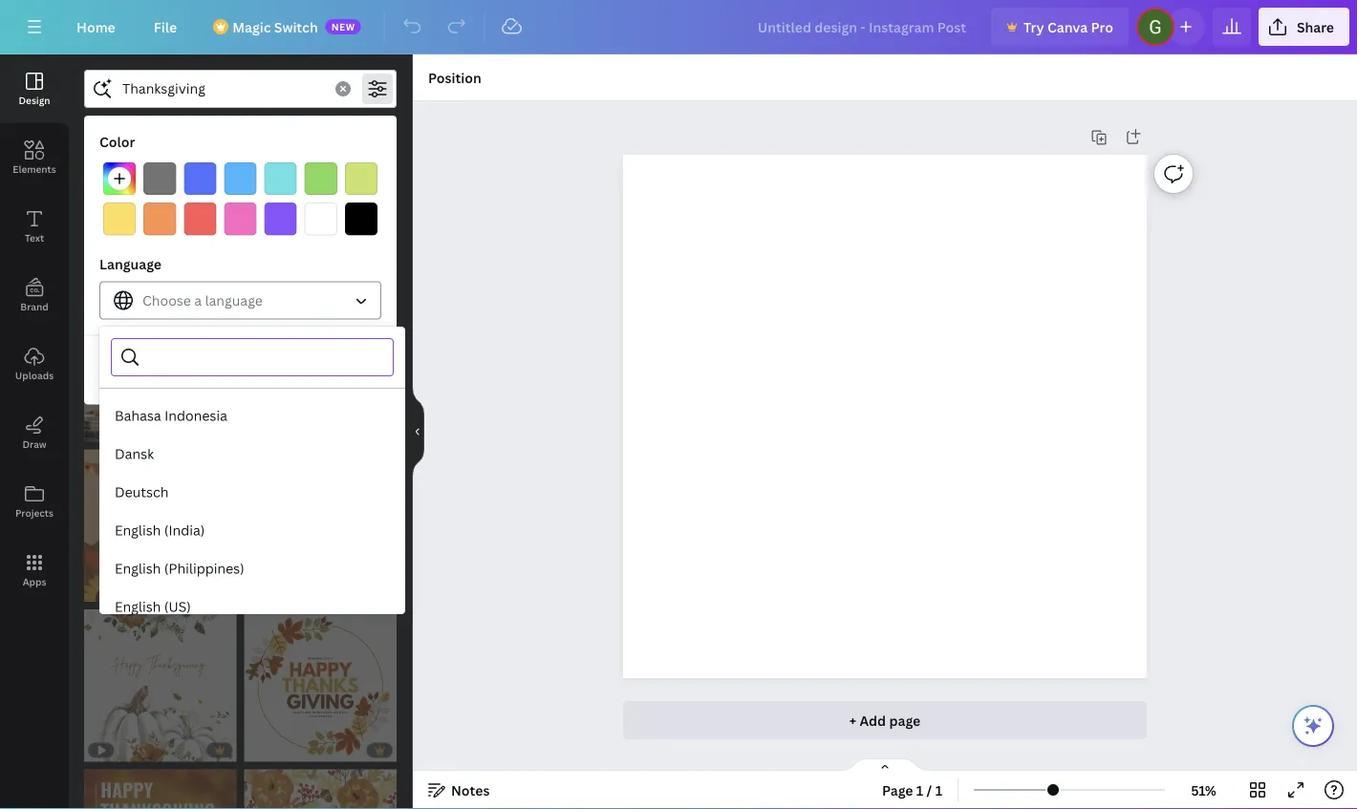 Task type: describe. For each thing, give the bounding box(es) containing it.
Design title text field
[[743, 8, 984, 46]]

add
[[860, 712, 886, 730]]

(philippines)
[[164, 560, 244, 578]]

page 1 / 1
[[883, 782, 943, 800]]

new
[[331, 20, 355, 33]]

hide image
[[412, 386, 425, 478]]

draw button
[[0, 399, 69, 468]]

dansk
[[115, 445, 154, 463]]

lime image
[[345, 163, 378, 195]]

try canva pro button
[[992, 8, 1129, 46]]

a
[[194, 291, 202, 310]]

turquoise blue image
[[264, 163, 297, 195]]

projects button
[[0, 468, 69, 536]]

White button
[[305, 203, 337, 235]]

neutral organic shapes illustrated fall giveaway instagram post image
[[244, 130, 397, 282]]

deutsch option
[[99, 473, 405, 512]]

bahasa indonesia button
[[99, 397, 405, 435]]

Royal blue button
[[184, 163, 216, 195]]

language
[[99, 255, 162, 273]]

indonesia
[[165, 407, 227, 425]]

(india)
[[164, 522, 205, 540]]

position button
[[421, 62, 489, 93]]

Orange button
[[144, 203, 176, 235]]

Coral red button
[[184, 203, 216, 235]]

page
[[890, 712, 921, 730]]

english (philippines) button
[[99, 550, 405, 588]]

design
[[19, 94, 50, 107]]

+
[[850, 712, 857, 730]]

orange watercolor happy thanksgiving instagram post image
[[244, 770, 397, 810]]

english (india)
[[115, 522, 205, 540]]

home
[[76, 18, 115, 36]]

orange illustrated happy thanksgiving instagram post group
[[244, 610, 397, 763]]

all
[[241, 361, 256, 379]]

apps
[[23, 576, 46, 589]]

+ add page button
[[623, 702, 1147, 740]]

canva
[[1048, 18, 1088, 36]]

apps button
[[0, 536, 69, 605]]

Lime button
[[345, 163, 378, 195]]

uploads button
[[0, 330, 69, 399]]

english (philippines) option
[[99, 550, 405, 588]]

brand button
[[0, 261, 69, 330]]

elements
[[13, 163, 56, 175]]

notes button
[[421, 775, 498, 806]]

happy thanksgiving instagram post group
[[84, 610, 237, 763]]

magic
[[233, 18, 271, 36]]

(0)
[[259, 361, 278, 379]]

page
[[883, 782, 914, 800]]

(us)
[[164, 598, 191, 616]]

notes
[[451, 782, 490, 800]]

coral red image
[[184, 203, 216, 235]]

clear all (0) button
[[99, 351, 382, 389]]

english (india) option
[[99, 512, 405, 550]]

Pink button
[[224, 203, 257, 235]]

Light blue button
[[224, 163, 257, 195]]

bahasa
[[115, 407, 161, 425]]

side panel tab list
[[0, 55, 69, 605]]

orange illustrated happy thanksgiving instagram post image
[[244, 610, 397, 763]]

elements button
[[0, 123, 69, 192]]

color option group
[[99, 159, 382, 239]]

choose
[[142, 291, 191, 310]]

orange brown illustrative happy thanksgiving instagram post image
[[84, 450, 237, 602]]

english (us) button
[[99, 588, 405, 626]]

Grass green button
[[305, 163, 337, 195]]

brand
[[20, 300, 48, 313]]

canva assistant image
[[1302, 715, 1325, 738]]

deutsch button
[[99, 473, 405, 512]]

share button
[[1259, 8, 1350, 46]]

file button
[[138, 8, 192, 46]]



Task type: locate. For each thing, give the bounding box(es) containing it.
try canva pro
[[1024, 18, 1114, 36]]

orange image
[[144, 203, 176, 235], [144, 203, 176, 235]]

None search field
[[149, 339, 382, 376]]

pink image
[[224, 203, 257, 235]]

english for english (philippines)
[[115, 560, 161, 578]]

Black button
[[345, 203, 378, 235]]

clear all (0)
[[203, 361, 278, 379]]

dansk option
[[99, 435, 405, 473]]

brown orange fall collage instagram post image
[[84, 290, 237, 442]]

Turquoise blue button
[[264, 163, 297, 195]]

english inside button
[[115, 598, 161, 616]]

projects
[[15, 507, 54, 520]]

english left (us)
[[115, 598, 161, 616]]

english up english (us)
[[115, 560, 161, 578]]

2 vertical spatial english
[[115, 598, 161, 616]]

2 english from the top
[[115, 560, 161, 578]]

1 left the '/'
[[917, 782, 924, 800]]

2 1 from the left
[[936, 782, 943, 800]]

white image
[[305, 203, 337, 235], [305, 203, 337, 235]]

english for english (india)
[[115, 522, 161, 540]]

english (india) button
[[99, 512, 405, 550]]

51%
[[1192, 782, 1217, 800]]

1
[[917, 782, 924, 800], [936, 782, 943, 800]]

/
[[927, 782, 933, 800]]

pink image
[[224, 203, 257, 235]]

51% button
[[1173, 775, 1235, 806]]

0 horizontal spatial 1
[[917, 782, 924, 800]]

Language button
[[99, 281, 382, 320]]

clear
[[203, 361, 237, 379]]

1 english from the top
[[115, 522, 161, 540]]

light blue image
[[224, 163, 257, 195], [224, 163, 257, 195]]

text
[[25, 231, 44, 244]]

1 right the '/'
[[936, 782, 943, 800]]

text button
[[0, 192, 69, 261]]

dansk button
[[99, 435, 405, 473]]

turquoise blue image
[[264, 163, 297, 195]]

+ add page
[[850, 712, 921, 730]]

design button
[[0, 55, 69, 123]]

pro
[[1091, 18, 1114, 36]]

templates button
[[84, 116, 254, 152]]

choose a language
[[142, 291, 263, 310]]

home link
[[61, 8, 131, 46]]

draw
[[22, 438, 46, 451]]

bahasa indonesia option
[[99, 397, 405, 435]]

switch
[[274, 18, 318, 36]]

grass green image
[[305, 163, 337, 195], [305, 163, 337, 195]]

Yellow button
[[103, 203, 136, 235]]

english (us) option
[[99, 588, 405, 626]]

share
[[1297, 18, 1335, 36]]

main menu bar
[[0, 0, 1358, 55]]

purple image
[[264, 203, 297, 235], [264, 203, 297, 235]]

#737373 image
[[144, 163, 176, 195], [144, 163, 176, 195]]

bahasa indonesia
[[115, 407, 227, 425]]

add a new color image
[[103, 163, 136, 195], [103, 163, 136, 195]]

deutsch
[[115, 483, 169, 502]]

black image
[[345, 203, 378, 235], [345, 203, 378, 235]]

color
[[99, 132, 135, 151]]

uploads
[[15, 369, 54, 382]]

magic switch
[[233, 18, 318, 36]]

yellow image
[[103, 203, 136, 235], [103, 203, 136, 235]]

templates
[[135, 125, 203, 143]]

try
[[1024, 18, 1045, 36]]

brown natural hello fall instagram post image
[[244, 290, 397, 442]]

Use 5+ words to describe... search field
[[122, 71, 324, 107]]

Purple button
[[264, 203, 297, 235]]

1 horizontal spatial 1
[[936, 782, 943, 800]]

english (us)
[[115, 598, 191, 616]]

coral red image
[[184, 203, 216, 235]]

1 1 from the left
[[917, 782, 924, 800]]

lime image
[[345, 163, 378, 195]]

show pages image
[[840, 758, 931, 774]]

english
[[115, 522, 161, 540], [115, 560, 161, 578], [115, 598, 161, 616]]

english for english (us)
[[115, 598, 161, 616]]

english down deutsch
[[115, 522, 161, 540]]

english (philippines)
[[115, 560, 244, 578]]

3 english from the top
[[115, 598, 161, 616]]

white and orange modern thanksgiving instagram post image
[[84, 770, 237, 810]]

language list box
[[99, 397, 405, 810]]

royal blue image
[[184, 163, 216, 195], [184, 163, 216, 195]]

language
[[205, 291, 263, 310]]

0 vertical spatial english
[[115, 522, 161, 540]]

position
[[428, 68, 482, 87]]

1 vertical spatial english
[[115, 560, 161, 578]]

#737373 button
[[144, 163, 176, 195]]

file
[[154, 18, 177, 36]]

white and grey modern thanksgiving instagram post image
[[84, 130, 237, 282]]



Task type: vqa. For each thing, say whether or not it's contained in the screenshot.
new
yes



